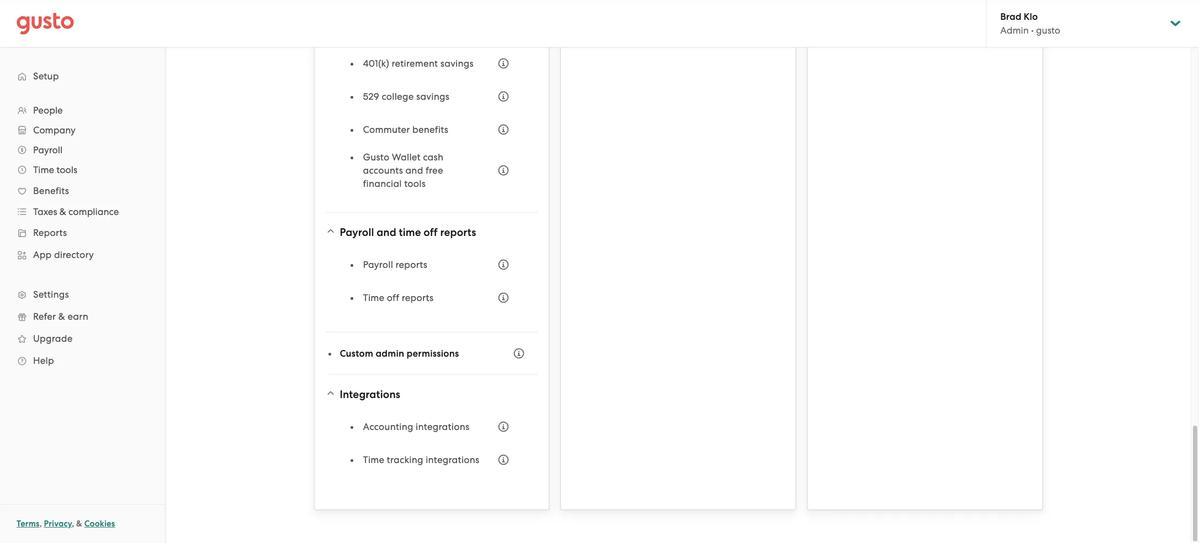 Task type: vqa. For each thing, say whether or not it's contained in the screenshot.
the leftmost Group
no



Task type: locate. For each thing, give the bounding box(es) containing it.
2 vertical spatial time
[[363, 455, 385, 466]]

savings right 'retirement'
[[441, 58, 474, 69]]

0 horizontal spatial tools
[[56, 165, 77, 176]]

terms , privacy , & cookies
[[17, 520, 115, 530]]

compliance
[[69, 207, 119, 218]]

reports right time on the left of page
[[440, 226, 476, 239]]

0 vertical spatial savings
[[441, 58, 474, 69]]

company
[[33, 125, 75, 136]]

payroll inside dropdown button
[[33, 145, 63, 156]]

time
[[399, 226, 421, 239]]

& for earn
[[58, 311, 65, 322]]

reports down time on the left of page
[[396, 260, 428, 271]]

integrations down integrations dropdown button
[[416, 422, 470, 433]]

payroll up time off reports
[[363, 260, 393, 271]]

, left cookies button
[[72, 520, 74, 530]]

people
[[33, 105, 63, 116]]

integrations
[[340, 389, 400, 401]]

payroll up payroll reports
[[340, 226, 374, 239]]

and left time on the left of page
[[377, 226, 396, 239]]

time down payroll reports
[[363, 293, 385, 304]]

and down wallet
[[406, 165, 423, 176]]

payroll inside dropdown button
[[340, 226, 374, 239]]

integrations
[[416, 422, 470, 433], [426, 455, 480, 466]]

1 vertical spatial time
[[363, 293, 385, 304]]

home image
[[17, 12, 74, 35]]

1 vertical spatial payroll
[[340, 226, 374, 239]]

setup
[[33, 71, 59, 82]]

payroll button
[[11, 140, 154, 160]]

cash
[[423, 152, 444, 163]]

off down payroll reports
[[387, 293, 399, 304]]

1 , from the left
[[40, 520, 42, 530]]

529 college savings
[[363, 91, 450, 102]]

savings
[[441, 58, 474, 69], [416, 91, 450, 102]]

list containing people
[[0, 101, 165, 372]]

&
[[60, 207, 66, 218], [58, 311, 65, 322], [76, 520, 82, 530]]

0 vertical spatial tools
[[56, 165, 77, 176]]

1 vertical spatial and
[[377, 226, 396, 239]]

tools down the free
[[404, 178, 426, 189]]

reports link
[[11, 223, 154, 243]]

time up benefits
[[33, 165, 54, 176]]

,
[[40, 520, 42, 530], [72, 520, 74, 530]]

time left tracking
[[363, 455, 385, 466]]

0 horizontal spatial off
[[387, 293, 399, 304]]

accounting
[[363, 422, 413, 433]]

tools down payroll dropdown button
[[56, 165, 77, 176]]

0 vertical spatial &
[[60, 207, 66, 218]]

off right time on the left of page
[[424, 226, 438, 239]]

list
[[351, 0, 516, 199], [0, 101, 165, 372], [351, 253, 516, 319], [351, 415, 516, 482]]

savings up benefits
[[416, 91, 450, 102]]

1 horizontal spatial ,
[[72, 520, 74, 530]]

, left 'privacy' on the bottom
[[40, 520, 42, 530]]

retirement
[[392, 58, 438, 69]]

0 horizontal spatial and
[[377, 226, 396, 239]]

commuter benefits
[[363, 124, 448, 135]]

payroll down the company on the top left of the page
[[33, 145, 63, 156]]

commuter
[[363, 124, 410, 135]]

payroll for payroll reports
[[363, 260, 393, 271]]

0 vertical spatial reports
[[440, 226, 476, 239]]

& inside dropdown button
[[60, 207, 66, 218]]

company button
[[11, 120, 154, 140]]

& left cookies button
[[76, 520, 82, 530]]

1 vertical spatial &
[[58, 311, 65, 322]]

directory
[[54, 250, 94, 261]]

2 vertical spatial &
[[76, 520, 82, 530]]

refer & earn link
[[11, 307, 154, 327]]

1 horizontal spatial tools
[[404, 178, 426, 189]]

tools
[[56, 165, 77, 176], [404, 178, 426, 189]]

and
[[406, 165, 423, 176], [377, 226, 396, 239]]

0 vertical spatial time
[[33, 165, 54, 176]]

reports down payroll reports
[[402, 293, 434, 304]]

529
[[363, 91, 379, 102]]

reports inside dropdown button
[[440, 226, 476, 239]]

0 horizontal spatial ,
[[40, 520, 42, 530]]

1 vertical spatial off
[[387, 293, 399, 304]]

payroll for payroll and time off reports
[[340, 226, 374, 239]]

cookies
[[84, 520, 115, 530]]

401(k) retirement savings
[[363, 58, 474, 69]]

time for integrations
[[363, 455, 385, 466]]

1 vertical spatial savings
[[416, 91, 450, 102]]

0 vertical spatial and
[[406, 165, 423, 176]]

time
[[33, 165, 54, 176], [363, 293, 385, 304], [363, 455, 385, 466]]

& left the earn
[[58, 311, 65, 322]]

list containing accounting integrations
[[351, 415, 516, 482]]

1 horizontal spatial off
[[424, 226, 438, 239]]

accounts
[[363, 165, 403, 176]]

2 vertical spatial payroll
[[363, 260, 393, 271]]

0 vertical spatial off
[[424, 226, 438, 239]]

integrations right tracking
[[426, 455, 480, 466]]

and inside gusto wallet cash accounts and free financial tools
[[406, 165, 423, 176]]

1 horizontal spatial and
[[406, 165, 423, 176]]

taxes & compliance
[[33, 207, 119, 218]]

payroll reports
[[363, 260, 428, 271]]

admin
[[1001, 25, 1029, 36]]

0 vertical spatial payroll
[[33, 145, 63, 156]]

time off reports
[[363, 293, 434, 304]]

setup link
[[11, 66, 154, 86]]

tools inside gusto wallet cash accounts and free financial tools
[[404, 178, 426, 189]]

off
[[424, 226, 438, 239], [387, 293, 399, 304]]

payroll and time off reports button
[[326, 220, 538, 246]]

free
[[426, 165, 443, 176]]

payroll
[[33, 145, 63, 156], [340, 226, 374, 239], [363, 260, 393, 271]]

savings for 529 college savings
[[416, 91, 450, 102]]

& right taxes on the top of the page
[[60, 207, 66, 218]]

1 vertical spatial tools
[[404, 178, 426, 189]]

reports
[[440, 226, 476, 239], [396, 260, 428, 271], [402, 293, 434, 304]]

app directory
[[33, 250, 94, 261]]



Task type: describe. For each thing, give the bounding box(es) containing it.
0 vertical spatial integrations
[[416, 422, 470, 433]]

taxes & compliance button
[[11, 202, 154, 222]]

custom admin permissions
[[340, 348, 459, 360]]

time tools button
[[11, 160, 154, 180]]

time tools
[[33, 165, 77, 176]]

tracking
[[387, 455, 423, 466]]

accounting integrations
[[363, 422, 470, 433]]

admin
[[376, 348, 404, 360]]

privacy link
[[44, 520, 72, 530]]

app
[[33, 250, 52, 261]]

2 , from the left
[[72, 520, 74, 530]]

payroll for payroll
[[33, 145, 63, 156]]

1 vertical spatial integrations
[[426, 455, 480, 466]]

401(k)
[[363, 58, 389, 69]]

people button
[[11, 101, 154, 120]]

brad
[[1001, 11, 1022, 23]]

privacy
[[44, 520, 72, 530]]

off inside dropdown button
[[424, 226, 438, 239]]

benefits link
[[11, 181, 154, 201]]

financial
[[363, 178, 402, 189]]

benefits
[[33, 186, 69, 197]]

time inside time tools dropdown button
[[33, 165, 54, 176]]

benefits
[[412, 124, 448, 135]]

& for compliance
[[60, 207, 66, 218]]

time tracking integrations
[[363, 455, 480, 466]]

reports
[[33, 228, 67, 239]]

college
[[382, 91, 414, 102]]

permissions
[[407, 348, 459, 360]]

brad klo admin • gusto
[[1001, 11, 1061, 36]]

cookies button
[[84, 518, 115, 531]]

terms
[[17, 520, 40, 530]]

time for payroll and time off reports
[[363, 293, 385, 304]]

refer & earn
[[33, 311, 88, 322]]

settings link
[[11, 285, 154, 305]]

•
[[1031, 25, 1034, 36]]

upgrade link
[[11, 329, 154, 349]]

and inside dropdown button
[[377, 226, 396, 239]]

2 vertical spatial reports
[[402, 293, 434, 304]]

list containing payroll reports
[[351, 253, 516, 319]]

gusto navigation element
[[0, 47, 165, 390]]

integrations button
[[326, 382, 538, 409]]

taxes
[[33, 207, 57, 218]]

refer
[[33, 311, 56, 322]]

custom
[[340, 348, 373, 360]]

help link
[[11, 351, 154, 371]]

app directory link
[[11, 245, 154, 265]]

upgrade
[[33, 334, 73, 345]]

savings for 401(k) retirement savings
[[441, 58, 474, 69]]

payroll and time off reports
[[340, 226, 476, 239]]

list containing 401(k) retirement savings
[[351, 0, 516, 199]]

settings
[[33, 289, 69, 300]]

gusto wallet cash accounts and free financial tools
[[363, 152, 444, 189]]

help
[[33, 356, 54, 367]]

off inside list
[[387, 293, 399, 304]]

tools inside dropdown button
[[56, 165, 77, 176]]

wallet
[[392, 152, 421, 163]]

gusto
[[1036, 25, 1061, 36]]

terms link
[[17, 520, 40, 530]]

gusto
[[363, 152, 390, 163]]

earn
[[68, 311, 88, 322]]

1 vertical spatial reports
[[396, 260, 428, 271]]

klo
[[1024, 11, 1038, 23]]



